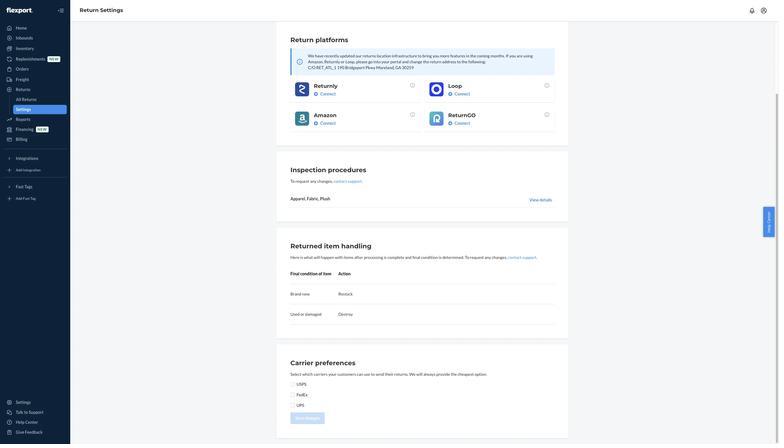 Task type: describe. For each thing, give the bounding box(es) containing it.
1 vertical spatial and
[[405, 255, 412, 260]]

support
[[29, 410, 44, 415]]

billing
[[16, 137, 27, 142]]

new for financing
[[38, 127, 47, 132]]

details
[[540, 197, 552, 202]]

freight
[[16, 77, 29, 82]]

1 vertical spatial .
[[537, 255, 538, 260]]

the down bring
[[423, 59, 429, 64]]

reports link
[[4, 115, 67, 124]]

bring
[[423, 53, 432, 58]]

return platforms
[[291, 36, 348, 44]]

restock
[[339, 292, 353, 297]]

plus circle image for connect link
[[449, 121, 453, 125]]

return for return platforms
[[291, 36, 314, 44]]

connect for loop
[[455, 91, 470, 96]]

our
[[356, 53, 362, 58]]

connect for returnly
[[321, 91, 336, 96]]

coming
[[477, 53, 490, 58]]

1 vertical spatial settings
[[16, 107, 31, 112]]

handling
[[342, 242, 372, 250]]

save changes button
[[291, 413, 325, 424]]

billing link
[[4, 135, 67, 144]]

integration
[[23, 168, 41, 172]]

infrastructure
[[392, 53, 417, 58]]

of
[[319, 271, 322, 276]]

view details button
[[530, 197, 552, 203]]

integrations button
[[4, 154, 67, 163]]

orders
[[16, 67, 29, 71]]

home
[[16, 25, 27, 30]]

inspection procedures
[[291, 166, 367, 174]]

inbounds
[[16, 35, 33, 40]]

return settings link
[[80, 7, 123, 14]]

1 vertical spatial item
[[323, 271, 332, 276]]

preferences
[[315, 359, 356, 367]]

customers
[[338, 372, 356, 377]]

in
[[466, 53, 470, 58]]

damaged
[[305, 312, 322, 317]]

1 vertical spatial your
[[329, 372, 337, 377]]

following:
[[469, 59, 486, 64]]

open notifications image
[[749, 7, 756, 14]]

all returns link
[[13, 95, 67, 104]]

0 vertical spatial settings link
[[13, 105, 67, 114]]

return settings
[[80, 7, 123, 14]]

plush
[[320, 196, 330, 201]]

fast tags button
[[4, 182, 67, 192]]

0 vertical spatial settings
[[100, 7, 123, 14]]

connect inside connect link
[[455, 121, 470, 126]]

1 you from the left
[[433, 53, 440, 58]]

address
[[442, 59, 457, 64]]

happen
[[321, 255, 334, 260]]

the down in
[[462, 59, 468, 64]]

to right the use
[[371, 372, 375, 377]]

moreland,
[[376, 65, 395, 70]]

1 vertical spatial request
[[470, 255, 484, 260]]

carrier preferences
[[291, 359, 356, 367]]

used or damaged
[[291, 312, 322, 317]]

freight link
[[4, 75, 67, 84]]

new for replenishments
[[49, 57, 59, 61]]

have
[[315, 53, 324, 58]]

1 vertical spatial fast
[[23, 196, 30, 201]]

select which carriers your customers can use to send their returns. we will always provide the cheapest option.
[[291, 372, 487, 377]]

loop,
[[346, 59, 356, 64]]

integrations
[[16, 156, 38, 161]]

can
[[357, 372, 363, 377]]

we have recently updated our returns location infrastructure to bring you more features in the coming months. if you are using amazon, returnly or loop, please go into your portal and change the return address to the following: c/o ret_atl_1 190 bridgeport pkwy moreland, ga 30259
[[308, 53, 533, 70]]

1 horizontal spatial changes,
[[492, 255, 508, 260]]

with
[[335, 255, 343, 260]]

brand new
[[291, 292, 310, 297]]

fast tags
[[16, 184, 32, 189]]

feedback
[[25, 430, 43, 435]]

apparel,
[[291, 196, 306, 201]]

2 square image from the top
[[291, 403, 295, 408]]

please
[[356, 59, 368, 64]]

pkwy
[[366, 65, 376, 70]]

1 vertical spatial or
[[301, 312, 305, 317]]

1 vertical spatial condition
[[300, 271, 318, 276]]

0 vertical spatial to
[[291, 179, 295, 184]]

to down the features
[[457, 59, 461, 64]]

more
[[440, 53, 450, 58]]

0 horizontal spatial help center
[[16, 420, 38, 425]]

carrier
[[291, 359, 314, 367]]

2 vertical spatial settings
[[16, 400, 31, 405]]

contact support link for inspection procedures
[[334, 179, 362, 184]]

1 horizontal spatial contact
[[508, 255, 522, 260]]

ret_atl_1
[[317, 65, 337, 70]]

change
[[410, 59, 423, 64]]

flexport logo image
[[6, 8, 33, 13]]

connect link
[[449, 120, 550, 126]]

return
[[430, 59, 442, 64]]

connect button for returnly
[[314, 91, 336, 97]]

and inside the we have recently updated our returns location infrastructure to bring you more features in the coming months. if you are using amazon, returnly or loop, please go into your portal and change the return address to the following: c/o ret_atl_1 190 bridgeport pkwy moreland, ga 30259
[[402, 59, 409, 64]]

to inside "button"
[[24, 410, 28, 415]]

talk to support
[[16, 410, 44, 415]]

all returns
[[16, 97, 36, 102]]

inventory link
[[4, 44, 67, 53]]

returned
[[291, 242, 322, 250]]

home link
[[4, 23, 67, 33]]

1 is from the left
[[300, 255, 303, 260]]

connect button for loop
[[449, 91, 470, 97]]

returns inside "link"
[[16, 87, 30, 92]]

apparel, fabric, plush
[[291, 196, 330, 201]]

plus circle image for amazon
[[314, 121, 318, 125]]

1 vertical spatial will
[[417, 372, 423, 377]]

updated
[[340, 53, 355, 58]]

returns link
[[4, 85, 67, 94]]

0 vertical spatial item
[[324, 242, 340, 250]]

1 vertical spatial settings link
[[4, 398, 67, 407]]

the right in
[[470, 53, 476, 58]]

0 horizontal spatial will
[[314, 255, 320, 260]]

items
[[344, 255, 354, 260]]



Task type: locate. For each thing, give the bounding box(es) containing it.
0 horizontal spatial is
[[300, 255, 303, 260]]

your down preferences
[[329, 372, 337, 377]]

0 horizontal spatial help
[[16, 420, 25, 425]]

ga
[[396, 65, 401, 70]]

and
[[402, 59, 409, 64], [405, 255, 412, 260]]

fast left "tags"
[[16, 184, 24, 189]]

1 horizontal spatial help center
[[767, 211, 772, 233]]

months.
[[491, 53, 505, 58]]

help center link
[[4, 418, 67, 427]]

1 horizontal spatial condition
[[421, 255, 438, 260]]

action
[[339, 271, 351, 276]]

location
[[377, 53, 391, 58]]

connect for amazon
[[321, 121, 336, 126]]

settings
[[100, 7, 123, 14], [16, 107, 31, 112], [16, 400, 31, 405]]

recently
[[325, 53, 339, 58]]

0 vertical spatial any
[[310, 179, 317, 184]]

we right returns.
[[410, 372, 416, 377]]

1 vertical spatial help center
[[16, 420, 38, 425]]

0 horizontal spatial center
[[25, 420, 38, 425]]

0 vertical spatial add
[[16, 168, 22, 172]]

loop
[[449, 83, 462, 89]]

1 vertical spatial plus circle image
[[314, 121, 318, 125]]

save changes
[[296, 416, 320, 421]]

procedures
[[328, 166, 367, 174]]

to right talk
[[24, 410, 28, 415]]

0 horizontal spatial return
[[80, 7, 99, 14]]

add integration
[[16, 168, 41, 172]]

bridgeport
[[345, 65, 365, 70]]

return up "amazon,"
[[291, 36, 314, 44]]

0 horizontal spatial condition
[[300, 271, 318, 276]]

returns
[[363, 53, 376, 58]]

talk
[[16, 410, 23, 415]]

is left complete
[[384, 255, 387, 260]]

2 add from the top
[[16, 196, 22, 201]]

plus circle image inside connect button
[[314, 92, 318, 96]]

3 is from the left
[[439, 255, 442, 260]]

returns right all
[[22, 97, 36, 102]]

0 horizontal spatial new
[[38, 127, 47, 132]]

0 vertical spatial or
[[341, 59, 345, 64]]

add integration link
[[4, 166, 67, 175]]

tag
[[30, 196, 36, 201]]

your inside the we have recently updated our returns location infrastructure to bring you more features in the coming months. if you are using amazon, returnly or loop, please go into your portal and change the return address to the following: c/o ret_atl_1 190 bridgeport pkwy moreland, ga 30259
[[382, 59, 390, 64]]

plus circle image
[[449, 92, 453, 96], [314, 121, 318, 125]]

condition right final
[[421, 255, 438, 260]]

to
[[291, 179, 295, 184], [465, 255, 470, 260]]

all
[[16, 97, 21, 102]]

0 vertical spatial will
[[314, 255, 320, 260]]

plus circle image
[[314, 92, 318, 96], [449, 121, 453, 125]]

0 horizontal spatial plus circle image
[[314, 121, 318, 125]]

2 you from the left
[[510, 53, 516, 58]]

final condition of item
[[291, 271, 332, 276]]

1 horizontal spatial we
[[410, 372, 416, 377]]

settings link up support
[[4, 398, 67, 407]]

0 vertical spatial contact
[[334, 179, 347, 184]]

center inside button
[[767, 211, 772, 223]]

connect button down loop
[[449, 91, 470, 97]]

or right used
[[301, 312, 305, 317]]

using
[[524, 53, 533, 58]]

0 vertical spatial new
[[49, 57, 59, 61]]

is left the what
[[300, 255, 303, 260]]

1 vertical spatial plus circle image
[[449, 121, 453, 125]]

0 horizontal spatial we
[[308, 53, 314, 58]]

1 horizontal spatial your
[[382, 59, 390, 64]]

brand
[[291, 292, 302, 297]]

1 square image from the top
[[291, 382, 295, 387]]

0 vertical spatial changes,
[[318, 179, 333, 184]]

add for add fast tag
[[16, 196, 22, 201]]

you up return
[[433, 53, 440, 58]]

to up change
[[418, 53, 422, 58]]

and left final
[[405, 255, 412, 260]]

new down reports link
[[38, 127, 47, 132]]

0 vertical spatial help center
[[767, 211, 772, 233]]

to right determined.
[[465, 255, 470, 260]]

1 horizontal spatial or
[[341, 59, 345, 64]]

1 horizontal spatial will
[[417, 372, 423, 377]]

0 horizontal spatial .
[[362, 179, 363, 184]]

connect down loop
[[455, 91, 470, 96]]

is
[[300, 255, 303, 260], [384, 255, 387, 260], [439, 255, 442, 260]]

plus circle image for loop
[[449, 92, 453, 96]]

0 horizontal spatial to
[[291, 179, 295, 184]]

your up moreland,
[[382, 59, 390, 64]]

platforms
[[316, 36, 348, 44]]

the right provide at the bottom right of the page
[[451, 372, 457, 377]]

0 horizontal spatial your
[[329, 372, 337, 377]]

you right if at the right of the page
[[510, 53, 516, 58]]

plus circle image inside connect link
[[449, 121, 453, 125]]

settings link down all returns link
[[13, 105, 67, 114]]

send
[[376, 372, 384, 377]]

changes
[[305, 416, 320, 421]]

here is what will happen with items after processing is complete and final condition is determined. to request any changes, contact support .
[[291, 255, 538, 260]]

returns down freight
[[16, 87, 30, 92]]

complete
[[388, 255, 405, 260]]

square image down square icon
[[291, 403, 295, 408]]

0 vertical spatial return
[[80, 7, 99, 14]]

0 horizontal spatial changes,
[[318, 179, 333, 184]]

0 vertical spatial plus circle image
[[449, 92, 453, 96]]

select
[[291, 372, 302, 377]]

to request any changes, contact support .
[[291, 179, 363, 184]]

replenishments
[[16, 57, 45, 62]]

1 vertical spatial contact support link
[[508, 255, 537, 260]]

1 vertical spatial to
[[465, 255, 470, 260]]

if
[[506, 53, 509, 58]]

1 horizontal spatial center
[[767, 211, 772, 223]]

or up the 190
[[341, 59, 345, 64]]

0 vertical spatial square image
[[291, 382, 295, 387]]

the
[[470, 53, 476, 58], [423, 59, 429, 64], [462, 59, 468, 64], [451, 372, 457, 377]]

is left determined.
[[439, 255, 442, 260]]

1 horizontal spatial request
[[470, 255, 484, 260]]

plus circle image down returngo
[[449, 121, 453, 125]]

return right the close navigation icon
[[80, 7, 99, 14]]

0 vertical spatial center
[[767, 211, 772, 223]]

returnly down recently
[[325, 59, 340, 64]]

0 vertical spatial .
[[362, 179, 363, 184]]

here
[[291, 255, 300, 260]]

final
[[291, 271, 300, 276]]

1 vertical spatial we
[[410, 372, 416, 377]]

1 horizontal spatial support
[[523, 255, 537, 260]]

new up orders link
[[49, 57, 59, 61]]

used
[[291, 312, 300, 317]]

carriers
[[314, 372, 328, 377]]

we up "amazon,"
[[308, 53, 314, 58]]

your
[[382, 59, 390, 64], [329, 372, 337, 377]]

1 horizontal spatial .
[[537, 255, 538, 260]]

connect button
[[314, 91, 336, 97], [449, 91, 470, 97], [314, 120, 336, 126]]

reports
[[16, 117, 30, 122]]

1 vertical spatial support
[[523, 255, 537, 260]]

0 vertical spatial help
[[767, 224, 772, 233]]

we inside the we have recently updated our returns location infrastructure to bring you more features in the coming months. if you are using amazon, returnly or loop, please go into your portal and change the return address to the following: c/o ret_atl_1 190 bridgeport pkwy moreland, ga 30259
[[308, 53, 314, 58]]

1 vertical spatial returns
[[22, 97, 36, 102]]

center
[[767, 211, 772, 223], [25, 420, 38, 425]]

0 vertical spatial returnly
[[325, 59, 340, 64]]

to up apparel,
[[291, 179, 295, 184]]

1 vertical spatial new
[[38, 127, 47, 132]]

plus circle image for returnly connect button
[[314, 92, 318, 96]]

0 vertical spatial returns
[[16, 87, 30, 92]]

0 vertical spatial your
[[382, 59, 390, 64]]

processing
[[364, 255, 383, 260]]

close navigation image
[[57, 7, 64, 14]]

connect button up amazon at the left of the page
[[314, 91, 336, 97]]

1 vertical spatial returnly
[[314, 83, 338, 89]]

square image
[[291, 393, 295, 397]]

go
[[369, 59, 373, 64]]

plus circle image down loop
[[449, 92, 453, 96]]

cheapest
[[458, 372, 474, 377]]

c/o
[[308, 65, 316, 70]]

0 horizontal spatial plus circle image
[[314, 92, 318, 96]]

condition left of
[[300, 271, 318, 276]]

add fast tag
[[16, 196, 36, 201]]

1 horizontal spatial new
[[49, 57, 59, 61]]

connect button for amazon
[[314, 120, 336, 126]]

new right brand
[[302, 292, 310, 297]]

1 vertical spatial add
[[16, 196, 22, 201]]

1 horizontal spatial contact support link
[[508, 255, 537, 260]]

help center button
[[764, 207, 775, 237]]

square image up square icon
[[291, 382, 295, 387]]

returned item handling
[[291, 242, 372, 250]]

give feedback button
[[4, 428, 67, 437]]

will right the what
[[314, 255, 320, 260]]

connect up amazon at the left of the page
[[321, 91, 336, 96]]

destroy
[[339, 312, 353, 317]]

inventory
[[16, 46, 34, 51]]

give
[[16, 430, 24, 435]]

0 vertical spatial fast
[[16, 184, 24, 189]]

help inside 'help center' button
[[767, 224, 772, 233]]

returnly down "ret_atl_1"
[[314, 83, 338, 89]]

returnly inside the we have recently updated our returns location infrastructure to bring you more features in the coming months. if you are using amazon, returnly or loop, please go into your portal and change the return address to the following: c/o ret_atl_1 190 bridgeport pkwy moreland, ga 30259
[[325, 59, 340, 64]]

1 horizontal spatial any
[[485, 255, 491, 260]]

0 horizontal spatial support
[[348, 179, 362, 184]]

add left integration
[[16, 168, 22, 172]]

0 vertical spatial contact support link
[[334, 179, 362, 184]]

0 vertical spatial condition
[[421, 255, 438, 260]]

save
[[296, 416, 304, 421]]

connect down amazon at the left of the page
[[321, 121, 336, 126]]

0 horizontal spatial or
[[301, 312, 305, 317]]

1 horizontal spatial is
[[384, 255, 387, 260]]

to
[[418, 53, 422, 58], [457, 59, 461, 64], [371, 372, 375, 377], [24, 410, 28, 415]]

1 vertical spatial contact
[[508, 255, 522, 260]]

item up happen
[[324, 242, 340, 250]]

plus circle image down amazon at the left of the page
[[314, 121, 318, 125]]

help inside "help center" link
[[16, 420, 25, 425]]

request right determined.
[[470, 255, 484, 260]]

0 horizontal spatial contact support link
[[334, 179, 362, 184]]

will left always
[[417, 372, 423, 377]]

after
[[355, 255, 363, 260]]

option.
[[475, 372, 487, 377]]

0 vertical spatial plus circle image
[[314, 92, 318, 96]]

contact support link for returned item handling
[[508, 255, 537, 260]]

1 add from the top
[[16, 168, 22, 172]]

0 vertical spatial we
[[308, 53, 314, 58]]

request down inspection
[[296, 179, 310, 184]]

give feedback
[[16, 430, 43, 435]]

or inside the we have recently updated our returns location infrastructure to bring you more features in the coming months. if you are using amazon, returnly or loop, please go into your portal and change the return address to the following: c/o ret_atl_1 190 bridgeport pkwy moreland, ga 30259
[[341, 59, 345, 64]]

open account menu image
[[761, 7, 768, 14]]

1 horizontal spatial to
[[465, 255, 470, 260]]

help center inside button
[[767, 211, 772, 233]]

inbounds link
[[4, 33, 67, 43]]

connect button down amazon at the left of the page
[[314, 120, 336, 126]]

1 vertical spatial help
[[16, 420, 25, 425]]

will
[[314, 255, 320, 260], [417, 372, 423, 377]]

square image
[[291, 382, 295, 387], [291, 403, 295, 408]]

plus circle image up amazon at the left of the page
[[314, 92, 318, 96]]

1 vertical spatial center
[[25, 420, 38, 425]]

0 vertical spatial request
[[296, 179, 310, 184]]

0 horizontal spatial request
[[296, 179, 310, 184]]

1 vertical spatial any
[[485, 255, 491, 260]]

amazon
[[314, 112, 337, 119]]

1 vertical spatial return
[[291, 36, 314, 44]]

and down infrastructure
[[402, 59, 409, 64]]

1 horizontal spatial return
[[291, 36, 314, 44]]

contact
[[334, 179, 347, 184], [508, 255, 522, 260]]

which
[[302, 372, 313, 377]]

2 horizontal spatial is
[[439, 255, 442, 260]]

add for add integration
[[16, 168, 22, 172]]

their
[[385, 372, 394, 377]]

orders link
[[4, 64, 67, 74]]

item right of
[[323, 271, 332, 276]]

add
[[16, 168, 22, 172], [16, 196, 22, 201]]

help center
[[767, 211, 772, 233], [16, 420, 38, 425]]

0 vertical spatial and
[[402, 59, 409, 64]]

2 horizontal spatial new
[[302, 292, 310, 297]]

into
[[374, 59, 381, 64]]

1 horizontal spatial plus circle image
[[449, 121, 453, 125]]

1 horizontal spatial you
[[510, 53, 516, 58]]

add down fast tags
[[16, 196, 22, 201]]

return for return settings
[[80, 7, 99, 14]]

2 is from the left
[[384, 255, 387, 260]]

0 vertical spatial support
[[348, 179, 362, 184]]

fabric,
[[307, 196, 319, 201]]

0 horizontal spatial any
[[310, 179, 317, 184]]

final
[[413, 255, 421, 260]]

any
[[310, 179, 317, 184], [485, 255, 491, 260]]

are
[[517, 53, 523, 58]]

1 vertical spatial square image
[[291, 403, 295, 408]]

talk to support button
[[4, 408, 67, 417]]

0 horizontal spatial contact
[[334, 179, 347, 184]]

1 horizontal spatial help
[[767, 224, 772, 233]]

190
[[337, 65, 345, 70]]

1 vertical spatial changes,
[[492, 255, 508, 260]]

connect down returngo
[[455, 121, 470, 126]]

you
[[433, 53, 440, 58], [510, 53, 516, 58]]

fast left the tag
[[23, 196, 30, 201]]

returnly
[[325, 59, 340, 64], [314, 83, 338, 89]]

fast inside dropdown button
[[16, 184, 24, 189]]



